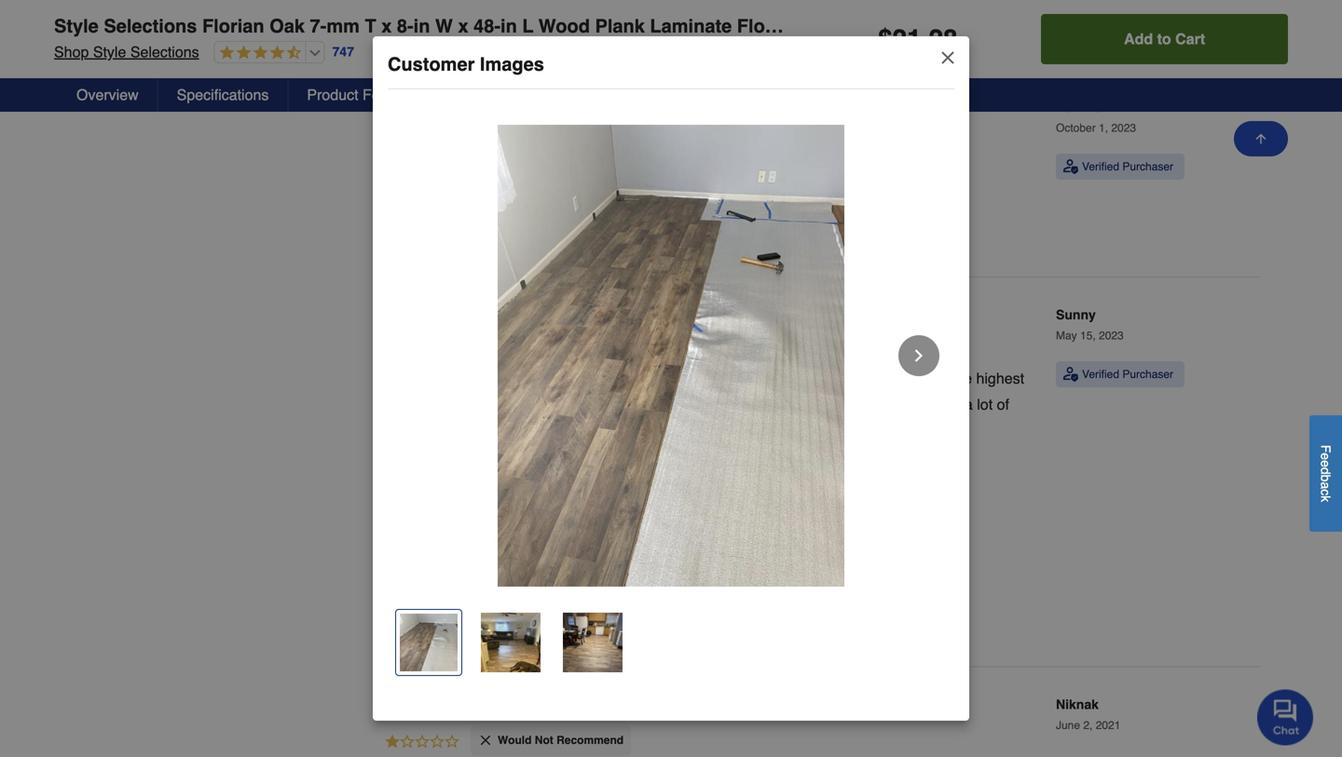 Task type: locate. For each thing, give the bounding box(es) containing it.
$ 21 . 28
[[878, 24, 958, 54]]

quality
[[384, 396, 427, 413]]

selections up overview button
[[130, 43, 199, 61]]

0 vertical spatial would recommend
[[498, 136, 602, 150]]

0 vertical spatial verified purchaser
[[1082, 160, 1173, 173]]

1 vertical spatial helpful?
[[485, 215, 536, 230]]

2 flag image from the top
[[749, 210, 768, 228]]

report for )
[[698, 212, 740, 226]]

2023 inside 'newbie october 1, 2023'
[[1111, 122, 1136, 135]]

1 vertical spatial purchaser
[[1122, 368, 1173, 381]]

0 horizontal spatial and
[[578, 100, 611, 122]]

1 vertical spatial review
[[441, 215, 481, 230]]

is right it
[[820, 396, 831, 413]]

is down looks
[[500, 396, 511, 413]]

of
[[638, 162, 650, 180], [997, 396, 1009, 413]]

0 horizontal spatial to
[[774, 162, 787, 180]]

thumb down image for (
[[614, 210, 633, 228]]

2 verified purchaser icon image from the top
[[1063, 367, 1078, 382]]

2 purchaser from the top
[[1122, 368, 1173, 381]]

not
[[927, 370, 947, 387], [940, 396, 960, 413]]

it's up the easy
[[845, 370, 863, 387]]

flag image right laminate on the top of page
[[749, 2, 768, 20]]

1 vertical spatial thumb down image
[[614, 210, 633, 228]]

report right 1 )
[[698, 4, 740, 19]]

report button for )
[[691, 203, 774, 235]]

it
[[670, 162, 677, 180], [488, 396, 496, 413]]

x right t
[[381, 15, 392, 37]]

2 x from the left
[[458, 15, 468, 37]]

gallery thumbnail for item 2 image
[[563, 613, 623, 673]]

1 horizontal spatial the
[[951, 370, 972, 387]]

2 vertical spatial review
[[441, 606, 481, 621]]

great flooring.  once you get the hang of it, it takes no time to install
[[384, 162, 829, 180]]

3 helpful? from the top
[[485, 606, 536, 621]]

and
[[578, 100, 611, 122], [911, 396, 936, 413]]

f
[[1318, 445, 1333, 453]]

review for ( 7 )
[[441, 8, 481, 22]]

0 vertical spatial verified purchaser icon image
[[1063, 159, 1078, 174]]

( 0 )
[[642, 210, 661, 227]]

to inside this flooring looks much more expensive than it's price point. though it's certainly not the highest quality flooring, it is a great option for those diyers on a budget. it is easy to lay and not a lot of breakage.
[[871, 396, 883, 413]]

2 vertical spatial would
[[498, 735, 532, 748]]

1 vertical spatial was this review helpful?
[[384, 215, 536, 230]]

1 vertical spatial this
[[414, 215, 437, 230]]

1 vertical spatial report
[[698, 212, 740, 226]]

2 was this review helpful? from the top
[[384, 215, 536, 230]]

0
[[647, 210, 656, 227]]

1 verified purchaser icon image from the top
[[1063, 159, 1078, 174]]

0 horizontal spatial in
[[414, 15, 430, 37]]

1 purchaser from the top
[[1122, 160, 1173, 173]]

flooring.
[[425, 162, 478, 180]]

2 was from the top
[[384, 215, 410, 230]]

1 vertical spatial the
[[951, 370, 972, 387]]

shop style selections
[[54, 43, 199, 61]]

helpful?
[[485, 8, 536, 22], [485, 215, 536, 230], [485, 606, 536, 621]]

1 horizontal spatial to
[[871, 396, 883, 413]]

1 vertical spatial flag image
[[749, 210, 768, 228]]

and left snap
[[578, 100, 611, 122]]

style right shop
[[93, 43, 126, 61]]

a
[[515, 396, 523, 413], [742, 396, 750, 413], [965, 396, 973, 413], [1318, 482, 1333, 489]]

style
[[54, 15, 99, 37], [93, 43, 126, 61]]

( right thumb up icon on the left
[[583, 2, 588, 20]]

review
[[441, 8, 481, 22], [441, 215, 481, 230], [441, 606, 481, 621]]

3 this from the top
[[414, 606, 437, 621]]

wood
[[538, 15, 590, 37]]

verified purchaser for looks beautiful
[[1082, 368, 1173, 381]]

0 vertical spatial recommend
[[535, 136, 602, 150]]

2 helpful? from the top
[[485, 215, 536, 230]]

1 vertical spatial not
[[940, 396, 960, 413]]

0 horizontal spatial it
[[488, 396, 496, 413]]

flag image for )
[[749, 210, 768, 228]]

2 e from the top
[[1318, 460, 1333, 468]]

0 horizontal spatial x
[[381, 15, 392, 37]]

style selections florian oak 7-mm t x 8-in w x 48-in l wood plank laminate flooring (23.91-sq ft)
[[54, 15, 921, 37]]

verified down 15,
[[1082, 368, 1119, 381]]

) right thumb up icon on the left
[[596, 2, 601, 20]]

get
[[551, 162, 571, 180]]

was for ( 5 )
[[384, 215, 410, 230]]

(23.91-
[[817, 15, 876, 37]]

to right time
[[774, 162, 787, 180]]

) for ( 5 )
[[596, 210, 601, 227]]

1 would from the top
[[498, 136, 532, 150]]

2 this from the top
[[414, 215, 437, 230]]

0 vertical spatial report
[[698, 4, 740, 19]]

was this review helpful?
[[384, 8, 536, 22], [384, 215, 536, 230], [384, 606, 536, 621]]

1 helpful? from the top
[[485, 8, 536, 22]]

1
[[647, 2, 656, 20]]

3 review from the top
[[441, 606, 481, 621]]

of left it,
[[638, 162, 650, 180]]

highest
[[976, 370, 1024, 387]]

( right filled icons
[[581, 600, 586, 618]]

1 vertical spatial selections
[[130, 43, 199, 61]]

.
[[921, 24, 929, 54]]

product features
[[307, 86, 421, 103]]

16
[[586, 600, 603, 618]]

0 horizontal spatial it's
[[691, 370, 709, 387]]

1 this from the top
[[414, 8, 437, 22]]

2023 right 1,
[[1111, 122, 1136, 135]]

not down chevron right image at top right
[[927, 370, 947, 387]]

lot
[[977, 396, 993, 413]]

close image right .
[[939, 48, 957, 67]]

0 horizontal spatial is
[[500, 396, 511, 413]]

gallery thumbnail for item 1 image
[[481, 613, 541, 673]]

(
[[583, 2, 588, 20], [583, 210, 588, 227], [642, 210, 647, 227], [581, 600, 586, 618]]

( 7 )
[[583, 2, 601, 20]]

cart
[[1175, 30, 1205, 48]]

1 flag image from the top
[[749, 2, 768, 20]]

0 vertical spatial review
[[441, 8, 481, 22]]

2 horizontal spatial to
[[1157, 30, 1171, 48]]

would recommend up get
[[498, 136, 602, 150]]

1 vertical spatial it
[[488, 396, 496, 413]]

2023 right 15,
[[1099, 329, 1124, 342]]

1 vertical spatial and
[[911, 396, 936, 413]]

x right w
[[458, 15, 468, 37]]

1 verified from the top
[[1082, 160, 1119, 173]]

purchaser down sunny may 15, 2023
[[1122, 368, 1173, 381]]

in right snap
[[665, 100, 681, 122]]

0 vertical spatial to
[[1157, 30, 1171, 48]]

verified purchaser icon image for use an underlayment and snap in place
[[1063, 159, 1078, 174]]

1 star image
[[384, 733, 460, 753]]

the right get
[[575, 162, 596, 180]]

not left lot
[[940, 396, 960, 413]]

and right lay
[[911, 396, 936, 413]]

to left lay
[[871, 396, 883, 413]]

product
[[307, 86, 358, 103]]

1 x from the left
[[381, 15, 392, 37]]

report button
[[691, 0, 774, 27], [691, 203, 774, 235]]

f e e d b a c k button
[[1309, 416, 1342, 532]]

would up once
[[498, 136, 532, 150]]

2 thumb down image from the top
[[614, 210, 633, 228]]

verified purchaser
[[1082, 160, 1173, 173], [1082, 368, 1173, 381]]

it right it,
[[670, 162, 677, 180]]

to right add
[[1157, 30, 1171, 48]]

use an underlayment and snap in place
[[384, 100, 734, 122]]

t
[[365, 15, 376, 37]]

it's up diyers
[[691, 370, 709, 387]]

customer
[[388, 54, 475, 75]]

1 verified purchaser from the top
[[1082, 160, 1173, 173]]

verified down 1,
[[1082, 160, 1119, 173]]

2 verified from the top
[[1082, 368, 1119, 381]]

flag image
[[749, 2, 768, 20], [749, 210, 768, 228]]

c
[[1318, 489, 1333, 496]]

0 vertical spatial flag image
[[749, 2, 768, 20]]

0 vertical spatial purchaser
[[1122, 160, 1173, 173]]

0 vertical spatial was
[[384, 8, 410, 22]]

of inside this flooring looks much more expensive than it's price point. though it's certainly not the highest quality flooring, it is a great option for those diyers on a budget. it is easy to lay and not a lot of breakage.
[[997, 396, 1009, 413]]

in left l
[[501, 15, 517, 37]]

https://photos us.bazaarvoice.com/photo/2/cghvdg86bg93zxm/3ae73239 04ab 56f6 87d9 1e2b0e80dbaa image
[[384, 454, 500, 570]]

0 vertical spatial style
[[54, 15, 99, 37]]

thumb down image left "1"
[[614, 2, 633, 20]]

2 would from the top
[[498, 344, 532, 357]]

close image
[[939, 48, 957, 67], [478, 733, 493, 748]]

would right checkmark icon
[[498, 344, 532, 357]]

3 was from the top
[[384, 606, 410, 621]]

recommend up get
[[535, 136, 602, 150]]

a left lot
[[965, 396, 973, 413]]

k
[[1318, 496, 1333, 502]]

( for 16
[[581, 600, 586, 618]]

verified
[[1082, 160, 1119, 173], [1082, 368, 1119, 381]]

( for 5
[[583, 210, 588, 227]]

2 vertical spatial was
[[384, 606, 410, 621]]

( right ( 5 )
[[642, 210, 647, 227]]

e up b
[[1318, 460, 1333, 468]]

0 vertical spatial thumb down image
[[614, 2, 633, 20]]

thumb down image left the ( 0 )
[[614, 210, 633, 228]]

1 review from the top
[[441, 8, 481, 22]]

flag image down time
[[749, 210, 768, 228]]

selections up shop style selections
[[104, 15, 197, 37]]

it,
[[654, 162, 666, 180]]

1 horizontal spatial it's
[[845, 370, 863, 387]]

( right thumb up image
[[583, 210, 588, 227]]

option
[[566, 396, 606, 413]]

the left highest in the right of the page
[[951, 370, 972, 387]]

helpful? up images
[[485, 8, 536, 22]]

this down 'great'
[[414, 215, 437, 230]]

report button for 1 )
[[691, 0, 774, 27]]

recommend
[[535, 136, 602, 150], [535, 344, 602, 357], [556, 735, 624, 748]]

1 vertical spatial verified purchaser
[[1082, 368, 1173, 381]]

arrow up image
[[1254, 131, 1268, 146]]

0 vertical spatial and
[[578, 100, 611, 122]]

0 vertical spatial not
[[927, 370, 947, 387]]

0 vertical spatial 2023
[[1111, 122, 1136, 135]]

1 vertical spatial to
[[774, 162, 787, 180]]

1 horizontal spatial and
[[911, 396, 936, 413]]

2 verified purchaser from the top
[[1082, 368, 1173, 381]]

1 vertical spatial would recommend
[[498, 344, 602, 357]]

2 vertical spatial this
[[414, 606, 437, 621]]

this
[[384, 370, 412, 387]]

report down no
[[698, 212, 740, 226]]

it's
[[691, 370, 709, 387], [845, 370, 863, 387]]

budget.
[[754, 396, 804, 413]]

this flooring looks much more expensive than it's price point. though it's certainly not the highest quality flooring, it is a great option for those diyers on a budget. it is easy to lay and not a lot of breakage.
[[384, 370, 1024, 440]]

) right thumb up image
[[596, 210, 601, 227]]

2023 inside sunny may 15, 2023
[[1099, 329, 1124, 342]]

0 horizontal spatial close image
[[478, 733, 493, 748]]

verified purchaser down 1,
[[1082, 160, 1173, 173]]

than
[[658, 370, 687, 387]]

2 vertical spatial was this review helpful?
[[384, 606, 536, 621]]

1 vertical spatial would
[[498, 344, 532, 357]]

0 vertical spatial would
[[498, 136, 532, 150]]

a up k
[[1318, 482, 1333, 489]]

0 vertical spatial verified
[[1082, 160, 1119, 173]]

0 vertical spatial the
[[575, 162, 596, 180]]

e
[[1318, 453, 1333, 460], [1318, 460, 1333, 468]]

1 vertical spatial close image
[[478, 733, 493, 748]]

this left gallery thumbnail for item 1
[[414, 606, 437, 621]]

1 vertical spatial 2023
[[1099, 329, 1124, 342]]

3 would from the top
[[498, 735, 532, 748]]

helpful? left filled icons
[[485, 606, 536, 621]]

purchaser down 'newbie october 1, 2023'
[[1122, 160, 1173, 173]]

2 is from the left
[[820, 396, 831, 413]]

2 vertical spatial helpful?
[[485, 606, 536, 621]]

verified purchaser icon image
[[1063, 159, 1078, 174], [1063, 367, 1078, 382]]

1 it's from the left
[[691, 370, 709, 387]]

1 vertical spatial report button
[[691, 203, 774, 235]]

0 vertical spatial was this review helpful?
[[384, 8, 536, 22]]

0 vertical spatial it
[[670, 162, 677, 180]]

plank
[[595, 15, 645, 37]]

sunny
[[1056, 308, 1096, 322]]

price
[[713, 370, 746, 387]]

style up shop
[[54, 15, 99, 37]]

this for ( 5 )
[[414, 215, 437, 230]]

( for 7
[[583, 2, 588, 20]]

in left w
[[414, 15, 430, 37]]

beautiful
[[444, 308, 522, 329]]

october
[[1056, 122, 1096, 135]]

1 vertical spatial was
[[384, 215, 410, 230]]

recommend up more
[[535, 344, 602, 357]]

sq
[[876, 15, 898, 37]]

1 horizontal spatial is
[[820, 396, 831, 413]]

thumb down image for 1
[[614, 2, 633, 20]]

2 vertical spatial to
[[871, 396, 883, 413]]

would recommend up more
[[498, 344, 602, 357]]

0 vertical spatial close image
[[939, 48, 957, 67]]

features
[[363, 86, 421, 103]]

niknak
[[1056, 698, 1099, 713]]

point.
[[750, 370, 786, 387]]

laminate
[[650, 15, 732, 37]]

though
[[790, 370, 841, 387]]

( 16 )
[[581, 600, 608, 618]]

0 vertical spatial this
[[414, 8, 437, 22]]

2 report button from the top
[[691, 203, 774, 235]]

product features button
[[288, 78, 441, 112]]

0 vertical spatial report button
[[691, 0, 774, 27]]

would left not
[[498, 735, 532, 748]]

verified purchaser down 15,
[[1082, 368, 1173, 381]]

3 was this review helpful? from the top
[[384, 606, 536, 621]]

was this review helpful? for ( 7 )
[[384, 8, 536, 22]]

1 vertical spatial verified purchaser icon image
[[1063, 367, 1078, 382]]

report button right 1 )
[[691, 0, 774, 27]]

verified purchaser icon image down october
[[1063, 159, 1078, 174]]

1 horizontal spatial x
[[458, 15, 468, 37]]

1 vertical spatial of
[[997, 396, 1009, 413]]

https://photos us.bazaarvoice.com/photo/2/cghvdg86bg93zxm/d3a16e45 e647 56b6 a694 44e40ab333f1 image
[[510, 454, 626, 570]]

to inside button
[[1157, 30, 1171, 48]]

https://photos us.bazaarvoice.com/photo/2/cghvdg86bg93zxm/5718a2dd 0d65 539d 9d70 9ce300e96d71 image
[[636, 454, 752, 570]]

overview button
[[58, 78, 158, 112]]

overview
[[76, 86, 139, 103]]

2 review from the top
[[441, 215, 481, 230]]

e up d
[[1318, 453, 1333, 460]]

of right lot
[[997, 396, 1009, 413]]

0 vertical spatial helpful?
[[485, 8, 536, 22]]

0 vertical spatial selections
[[104, 15, 197, 37]]

report button down no
[[691, 203, 774, 235]]

the
[[575, 162, 596, 180], [951, 370, 972, 387]]

) down it,
[[656, 210, 661, 227]]

helpful? down once
[[485, 215, 536, 230]]

verified purchaser icon image down may
[[1063, 367, 1078, 382]]

1 horizontal spatial of
[[997, 396, 1009, 413]]

1 was this review helpful? from the top
[[384, 8, 536, 22]]

in
[[414, 15, 430, 37], [501, 15, 517, 37], [665, 100, 681, 122]]

l
[[522, 15, 533, 37]]

recommend right not
[[556, 735, 624, 748]]

thumb down image
[[614, 2, 633, 20], [614, 210, 633, 228]]

1 report from the top
[[698, 4, 740, 19]]

) left thumb down image
[[603, 600, 608, 618]]

2 report from the top
[[698, 212, 740, 226]]

it down looks
[[488, 396, 496, 413]]

1 was from the top
[[384, 8, 410, 22]]

1 vertical spatial verified
[[1082, 368, 1119, 381]]

1 report button from the top
[[691, 0, 774, 27]]

reviews button
[[540, 78, 635, 112]]

0 horizontal spatial of
[[638, 162, 650, 180]]

an
[[423, 100, 445, 122]]

2 vertical spatial recommend
[[556, 735, 624, 748]]

this right 8- on the top left of the page
[[414, 8, 437, 22]]

close image left not
[[478, 733, 493, 748]]

1 thumb down image from the top
[[614, 2, 633, 20]]

would recommend
[[498, 136, 602, 150], [498, 344, 602, 357]]

those
[[632, 396, 668, 413]]



Task type: describe. For each thing, give the bounding box(es) containing it.
1 horizontal spatial it
[[670, 162, 677, 180]]

helpful? for ( 5 )
[[485, 215, 536, 230]]

0 horizontal spatial the
[[575, 162, 596, 180]]

a inside button
[[1318, 482, 1333, 489]]

this for ( 16 )
[[414, 606, 437, 621]]

compare button
[[441, 78, 540, 112]]

2023 for looks beautiful
[[1099, 329, 1124, 342]]

verified for looks beautiful
[[1082, 368, 1119, 381]]

specifications button
[[158, 78, 288, 112]]

easy
[[835, 396, 867, 413]]

) for ( 16 )
[[603, 600, 608, 618]]

review for ( 5 )
[[441, 215, 481, 230]]

thumb up image
[[555, 2, 574, 20]]

it
[[808, 396, 816, 413]]

1 vertical spatial recommend
[[535, 344, 602, 357]]

helpful? for ( 7 )
[[485, 8, 536, 22]]

checkmark image
[[478, 343, 493, 358]]

) for ( 7 )
[[596, 2, 601, 20]]

15,
[[1080, 329, 1096, 342]]

chevron right image
[[910, 347, 928, 365]]

48-
[[474, 15, 501, 37]]

flooring,
[[431, 396, 484, 413]]

2023 for use an underlayment and snap in place
[[1111, 122, 1136, 135]]

mm
[[326, 15, 360, 37]]

1 horizontal spatial in
[[501, 15, 517, 37]]

for
[[610, 396, 628, 413]]

2 it's from the left
[[845, 370, 863, 387]]

b
[[1318, 475, 1333, 482]]

) for ( 0 )
[[656, 210, 661, 227]]

2,
[[1083, 720, 1093, 733]]

florian
[[202, 15, 264, 37]]

and inside this flooring looks much more expensive than it's price point. though it's certainly not the highest quality flooring, it is a great option for those diyers on a budget. it is easy to lay and not a lot of breakage.
[[911, 396, 936, 413]]

newbie october 1, 2023
[[1056, 100, 1136, 135]]

1,
[[1099, 122, 1108, 135]]

looks
[[469, 370, 504, 387]]

0 vertical spatial of
[[638, 162, 650, 180]]

the inside this flooring looks much more expensive than it's price point. though it's certainly not the highest quality flooring, it is a great option for those diyers on a budget. it is easy to lay and not a lot of breakage.
[[951, 370, 972, 387]]

lay
[[887, 396, 906, 413]]

customer images
[[388, 54, 544, 75]]

2 horizontal spatial in
[[665, 100, 681, 122]]

great
[[384, 162, 421, 180]]

4.5 stars image
[[215, 45, 302, 62]]

june
[[1056, 720, 1080, 733]]

21
[[892, 24, 921, 54]]

d
[[1318, 468, 1333, 475]]

oak
[[270, 15, 305, 37]]

add
[[1124, 30, 1153, 48]]

not
[[535, 735, 553, 748]]

more
[[549, 370, 583, 387]]

sunny may 15, 2023
[[1056, 308, 1124, 342]]

1 horizontal spatial close image
[[939, 48, 957, 67]]

much
[[508, 370, 545, 387]]

install
[[791, 162, 829, 180]]

f e e d b a c k
[[1318, 445, 1333, 502]]

niknak june 2, 2021
[[1056, 698, 1121, 733]]

747
[[332, 44, 354, 59]]

snap
[[616, 100, 660, 122]]

gallery thumbnail for item 0 image
[[400, 614, 458, 672]]

1 e from the top
[[1318, 453, 1333, 460]]

1 )
[[647, 2, 661, 20]]

on
[[721, 396, 737, 413]]

5
[[588, 210, 596, 227]]

add to cart button
[[1041, 14, 1288, 64]]

verified purchaser for use an underlayment and snap in place
[[1082, 160, 1173, 173]]

a right on
[[742, 396, 750, 413]]

hang
[[600, 162, 634, 180]]

looks
[[384, 308, 439, 329]]

) right plank
[[656, 2, 661, 20]]

flooring
[[737, 15, 812, 37]]

flag image for 1 )
[[749, 2, 768, 20]]

$
[[878, 24, 892, 54]]

1 vertical spatial style
[[93, 43, 126, 61]]

8-
[[397, 15, 414, 37]]

helpful? for ( 16 )
[[485, 606, 536, 621]]

was this review helpful? for ( 16 )
[[384, 606, 536, 621]]

7-
[[310, 15, 327, 37]]

newbie
[[1056, 100, 1102, 115]]

was this review helpful? for ( 5 )
[[384, 215, 536, 230]]

expensive
[[587, 370, 654, 387]]

2021
[[1096, 720, 1121, 733]]

looks beautiful
[[384, 308, 522, 329]]

chat invite button image
[[1257, 689, 1314, 746]]

28
[[929, 24, 958, 54]]

place
[[686, 100, 734, 122]]

verified purchaser icon image for looks beautiful
[[1063, 367, 1078, 382]]

this for ( 7 )
[[414, 8, 437, 22]]

2 would recommend from the top
[[498, 344, 602, 357]]

gallery item 0 image
[[498, 125, 844, 587]]

was for ( 16 )
[[384, 606, 410, 621]]

( 5 )
[[583, 210, 601, 227]]

thumb up image
[[555, 210, 574, 228]]

time
[[742, 162, 770, 180]]

takes
[[682, 162, 717, 180]]

1 would recommend from the top
[[498, 136, 602, 150]]

thumb down image
[[621, 600, 640, 619]]

q&a
[[654, 86, 685, 103]]

ft)
[[903, 15, 921, 37]]

q&a button
[[635, 78, 705, 112]]

once
[[483, 162, 518, 180]]

compare
[[460, 86, 521, 103]]

review for ( 16 )
[[441, 606, 481, 621]]

was for ( 7 )
[[384, 8, 410, 22]]

1 is from the left
[[500, 396, 511, 413]]

verified for use an underlayment and snap in place
[[1082, 160, 1119, 173]]

filled icons image
[[555, 601, 572, 618]]

great
[[527, 396, 561, 413]]

purchaser for use an underlayment and snap in place
[[1122, 160, 1173, 173]]

images
[[480, 54, 544, 75]]

( for 0
[[642, 210, 647, 227]]

underlayment
[[450, 100, 573, 122]]

report for 1 )
[[698, 4, 740, 19]]

purchaser for looks beautiful
[[1122, 368, 1173, 381]]

flooring
[[416, 370, 465, 387]]

you
[[522, 162, 546, 180]]

a left great
[[515, 396, 523, 413]]

it inside this flooring looks much more expensive than it's price point. though it's certainly not the highest quality flooring, it is a great option for those diyers on a budget. it is easy to lay and not a lot of breakage.
[[488, 396, 496, 413]]

reviews
[[559, 86, 615, 103]]

shop
[[54, 43, 89, 61]]



Task type: vqa. For each thing, say whether or not it's contained in the screenshot.
you
yes



